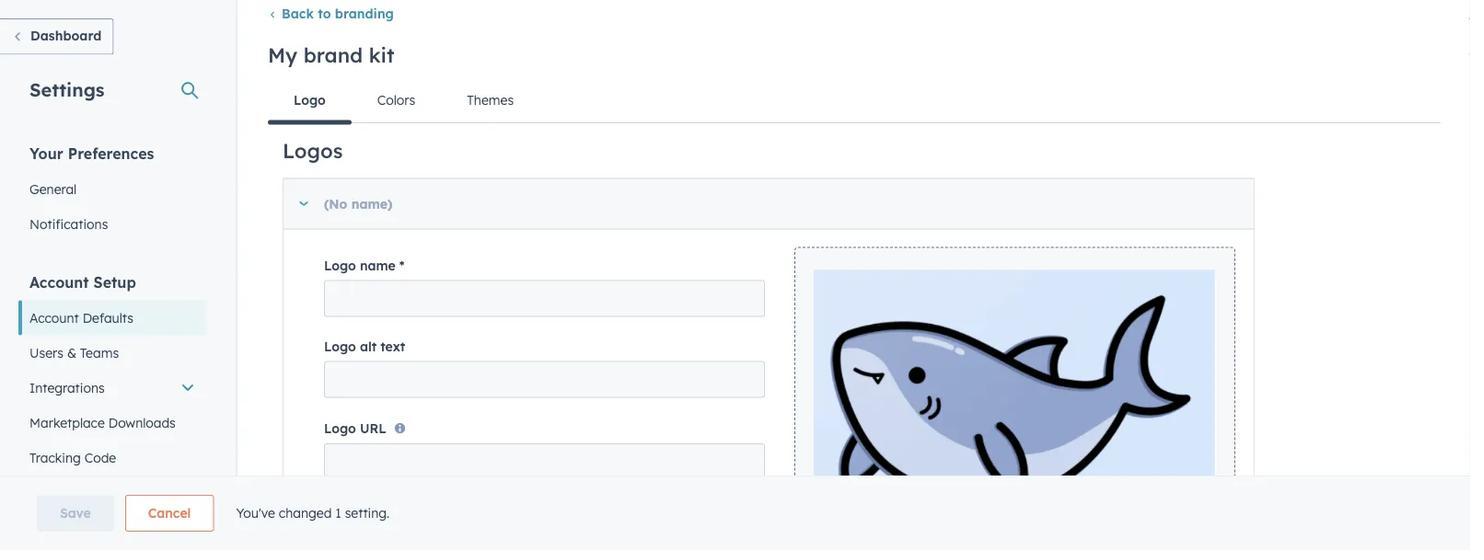 Task type: locate. For each thing, give the bounding box(es) containing it.
Height text field
[[562, 513, 765, 550]]

save button
[[37, 495, 114, 532]]

Logo alt text text field
[[324, 361, 765, 398]]

users & teams
[[29, 345, 119, 361]]

setting.
[[345, 505, 390, 521]]

(no name)
[[324, 196, 393, 212]]

your
[[29, 144, 63, 162]]

notifications
[[29, 216, 108, 232]]

marketplace
[[29, 415, 105, 431]]

Width text field
[[324, 513, 527, 550]]

logo left url
[[324, 421, 356, 437]]

tracking
[[29, 450, 81, 466]]

my
[[268, 42, 298, 67]]

logo inside tab list
[[294, 92, 326, 108]]

general
[[29, 181, 77, 197]]

save
[[60, 505, 91, 521]]

users & teams link
[[18, 336, 206, 371]]

back
[[282, 5, 314, 21]]

1 vertical spatial account
[[29, 310, 79, 326]]

logo down 'my brand kit'
[[294, 92, 326, 108]]

colors
[[377, 92, 415, 108]]

you've changed 1 setting.
[[236, 505, 390, 521]]

tab list
[[268, 78, 1441, 125]]

account for account defaults
[[29, 310, 79, 326]]

tracking code
[[29, 450, 116, 466]]

Logo URL text field
[[324, 444, 765, 480]]

account for account setup
[[29, 273, 89, 291]]

&
[[67, 345, 76, 361]]

you've
[[236, 505, 275, 521]]

tab list containing logo
[[268, 78, 1441, 125]]

1 account from the top
[[29, 273, 89, 291]]

account defaults
[[29, 310, 133, 326]]

logo alt text
[[324, 338, 405, 354]]

account
[[29, 273, 89, 291], [29, 310, 79, 326]]

2 account from the top
[[29, 310, 79, 326]]

back to branding button
[[268, 5, 394, 21]]

account inside account defaults link
[[29, 310, 79, 326]]

logo
[[294, 92, 326, 108], [324, 257, 356, 273], [324, 338, 356, 354], [324, 421, 356, 437]]

settings
[[29, 78, 104, 101]]

themes link
[[441, 78, 540, 122]]

name)
[[351, 196, 393, 212]]

logos
[[283, 138, 343, 163]]

cancel
[[148, 505, 191, 521]]

account up "users"
[[29, 310, 79, 326]]

logo for logo alt text
[[324, 338, 356, 354]]

logo left alt
[[324, 338, 356, 354]]

your preferences
[[29, 144, 154, 162]]

0 vertical spatial account
[[29, 273, 89, 291]]

teams
[[80, 345, 119, 361]]

caret image
[[298, 202, 309, 206]]

brand
[[303, 42, 363, 67]]

text
[[380, 338, 405, 354]]

account up account defaults
[[29, 273, 89, 291]]

users
[[29, 345, 63, 361]]

url
[[360, 421, 386, 437]]

logo left 'name' on the left of page
[[324, 257, 356, 273]]



Task type: describe. For each thing, give the bounding box(es) containing it.
my brand kit
[[268, 42, 395, 67]]

account defaults link
[[18, 301, 206, 336]]

dashboard link
[[0, 18, 114, 55]]

to
[[318, 5, 331, 21]]

logo for logo
[[294, 92, 326, 108]]

cancel button
[[125, 495, 214, 532]]

integrations
[[29, 380, 105, 396]]

alt
[[360, 338, 377, 354]]

downloads
[[108, 415, 176, 431]]

logo for logo url
[[324, 421, 356, 437]]

integrations button
[[18, 371, 206, 405]]

setup
[[93, 273, 136, 291]]

account setup element
[[18, 272, 206, 545]]

logo link
[[268, 78, 351, 125]]

general link
[[18, 172, 206, 207]]

themes
[[467, 92, 514, 108]]

back to branding
[[282, 5, 394, 21]]

defaults
[[83, 310, 133, 326]]

(no
[[324, 196, 347, 212]]

notifications link
[[18, 207, 206, 242]]

account setup
[[29, 273, 136, 291]]

(no name) button
[[284, 179, 1235, 229]]

changed
[[279, 505, 332, 521]]

logo url
[[324, 421, 386, 437]]

dashboard
[[30, 28, 102, 44]]

colors link
[[351, 78, 441, 122]]

width
[[324, 490, 362, 507]]

marketplace downloads link
[[18, 405, 206, 440]]

marketplace downloads
[[29, 415, 176, 431]]

logo name
[[324, 257, 396, 273]]

tracking code link
[[18, 440, 206, 475]]

name
[[360, 257, 396, 273]]

logo for logo name
[[324, 257, 356, 273]]

1
[[335, 505, 341, 521]]

branding
[[335, 5, 394, 21]]

kit
[[369, 42, 395, 67]]

your preferences element
[[18, 143, 206, 242]]

preferences
[[68, 144, 154, 162]]

code
[[84, 450, 116, 466]]

Logo name text field
[[324, 280, 765, 317]]



Task type: vqa. For each thing, say whether or not it's contained in the screenshot.
Cancel
yes



